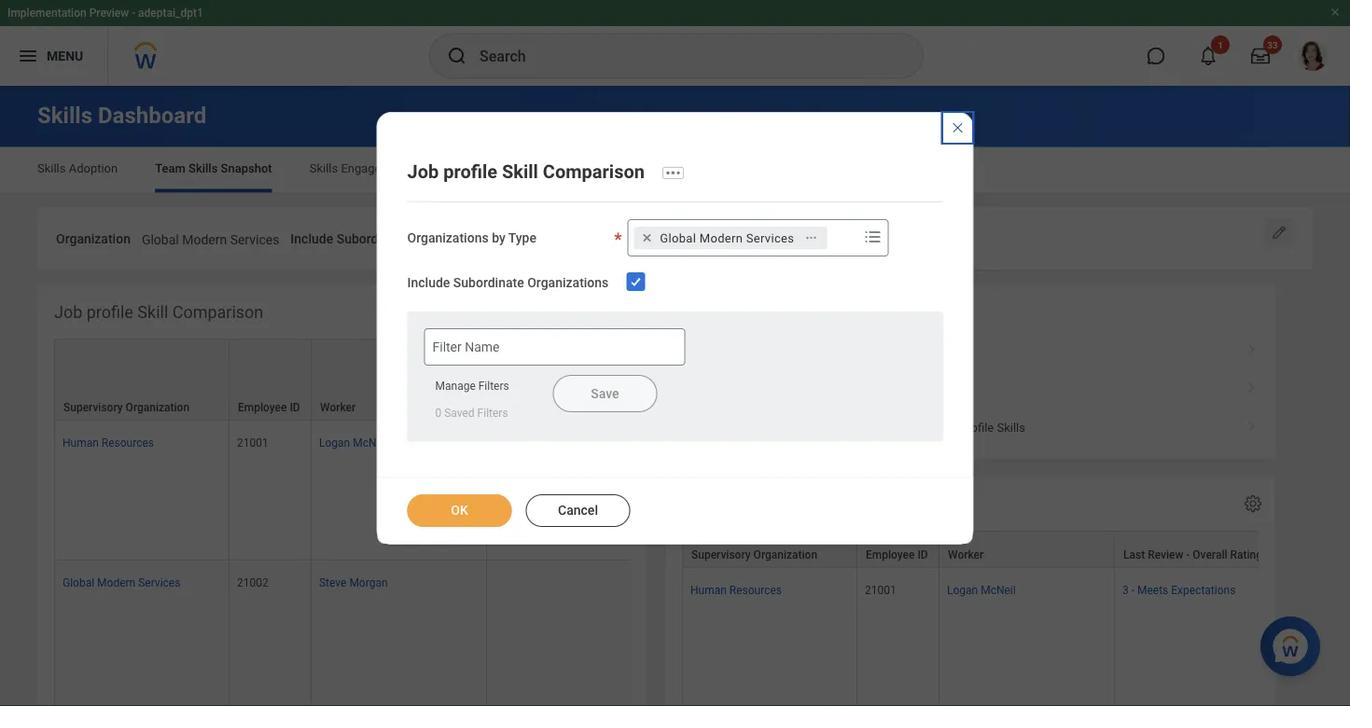 Task type: describe. For each thing, give the bounding box(es) containing it.
3 inside suggested skills element
[[1123, 584, 1129, 597]]

include subordinate organizations for organizations by type
[[407, 276, 609, 291]]

modern for the global modern services element
[[700, 231, 743, 245]]

of
[[885, 421, 896, 435]]

meets for 3 - meets expectations link to the left
[[510, 436, 541, 449]]

modern for global modern services text field
[[182, 232, 227, 247]]

profile logan mcneil element
[[1287, 35, 1340, 77]]

menu group image
[[682, 299, 708, 324]]

overall for last review - overall rating popup button associated with job profile skill comparison "element"
[[565, 401, 600, 414]]

ok
[[451, 503, 468, 519]]

implementation
[[7, 7, 87, 20]]

tab list inside skills dashboard main content
[[19, 148, 1332, 193]]

include for organizations by type
[[407, 276, 450, 291]]

last review - overall rating for last review - overall rating popup button for suggested skills element
[[1124, 548, 1263, 561]]

logan mcneil for 3 - meets expectations link to the left's logan mcneil link
[[319, 436, 388, 449]]

cancel button
[[526, 495, 631, 528]]

- inside implementation preview -   adeptai_dpt1 banner
[[132, 7, 135, 20]]

0 saved filters link
[[435, 407, 508, 420]]

last for last review - overall rating popup button for suggested skills element
[[1124, 548, 1146, 561]]

skills for skills engagement
[[310, 161, 338, 175]]

last review - overall rating button for job profile skill comparison "element"
[[487, 339, 662, 419]]

0 vertical spatial organization
[[56, 231, 131, 246]]

organization for suggested skills element
[[754, 548, 818, 561]]

global for the global modern services element
[[660, 231, 697, 245]]

organizations by type
[[407, 231, 537, 246]]

workers that meet minimum % of target job profile skills
[[717, 421, 1026, 435]]

adeptai_dpt1
[[138, 7, 203, 20]]

1 chevron right image from the top
[[1241, 337, 1265, 356]]

employee id button for job profile skill comparison "element" supervisory organization popup button
[[230, 339, 311, 419]]

3 - meets expectations inside suggested skills element
[[1123, 584, 1236, 597]]

employee for the employee id popup button in job profile skill comparison "element"
[[238, 401, 287, 414]]

expectations inside suggested skills element
[[1172, 584, 1236, 597]]

target
[[899, 421, 933, 435]]

x small image
[[638, 229, 657, 248]]

human resources for 3 - meets expectations link to the left
[[63, 436, 154, 449]]

dashboard
[[98, 102, 207, 129]]

0 horizontal spatial 3 - meets expectations link
[[495, 433, 608, 449]]

workers that meet minimum % of target job profile skills list
[[666, 332, 1276, 448]]

organization for job profile skill comparison "element"
[[126, 401, 190, 414]]

skills right team
[[189, 161, 218, 175]]

related actions image
[[805, 232, 818, 245]]

review for last review - overall rating popup button associated with job profile skill comparison "element"
[[520, 401, 556, 414]]

global modern services for global modern services text field
[[142, 232, 279, 247]]

human for right 3 - meets expectations link human resources link
[[691, 584, 727, 597]]

workers
[[717, 421, 761, 435]]

overall for last review - overall rating popup button for suggested skills element
[[1193, 548, 1228, 561]]

snapshot
[[221, 161, 272, 175]]

include subordinate organizations element
[[503, 220, 524, 254]]

skills dashboard
[[37, 102, 207, 129]]

logan mcneil link for right 3 - meets expectations link
[[947, 580, 1016, 597]]

include for organization
[[291, 231, 333, 246]]

logan inside suggested skills element
[[947, 584, 978, 597]]

Global Modern Services text field
[[142, 221, 279, 253]]

3 - meets expectations inside job profile skill comparison "element"
[[495, 436, 608, 449]]

job inside "element"
[[54, 303, 82, 323]]

subordinate for organizations by type
[[454, 276, 524, 291]]

logan inside job profile skill comparison "element"
[[319, 436, 350, 449]]

by
[[492, 231, 506, 246]]

3 inside job profile skill comparison "element"
[[495, 436, 501, 449]]

edit image
[[1270, 224, 1289, 242]]

last for last review - overall rating popup button associated with job profile skill comparison "element"
[[496, 401, 517, 414]]

inbox large image
[[1252, 47, 1270, 65]]

expectations inside job profile skill comparison "element"
[[544, 436, 608, 449]]

skills adoption
[[37, 161, 118, 175]]

manage filters
[[435, 380, 509, 393]]

job profile skill comparison inside "element"
[[54, 303, 264, 323]]

review for last review - overall rating popup button for suggested skills element
[[1148, 548, 1184, 561]]

skills for skills adoption
[[37, 161, 66, 175]]

worker button for last review - overall rating popup button associated with job profile skill comparison "element"
[[312, 339, 486, 419]]

global for global modern services text field
[[142, 232, 179, 247]]

steve
[[319, 577, 347, 590]]

meets for right 3 - meets expectations link
[[1138, 584, 1169, 597]]

job profile skill comparison link
[[407, 161, 645, 183]]

global modern services for the global modern services element
[[660, 231, 795, 245]]

include subordinate organizations for organization
[[291, 231, 492, 246]]

Yes text field
[[503, 221, 524, 253]]

2 chevron right image from the top
[[1241, 376, 1265, 395]]

services for the global modern services element
[[747, 231, 795, 245]]

implementation preview -   adeptai_dpt1 banner
[[0, 0, 1351, 86]]

job profile skill comparison inside dialog
[[407, 161, 645, 183]]

type
[[509, 231, 537, 246]]

manage
[[435, 380, 476, 393]]

modern for global modern services link
[[97, 577, 136, 590]]

worker button for last review - overall rating popup button for suggested skills element
[[940, 531, 1115, 567]]

id for last review - overall rating popup button for suggested skills element worker popup button
[[918, 548, 928, 561]]

row containing global modern services
[[54, 561, 1351, 707]]

services for global modern services link
[[138, 577, 181, 590]]

reports
[[760, 303, 818, 323]]

mcneil for 3 - meets expectations link to the left's logan mcneil link
[[353, 436, 388, 449]]

supervisory organization for supervisory organization popup button related to suggested skills element
[[692, 548, 818, 561]]



Task type: locate. For each thing, give the bounding box(es) containing it.
1 horizontal spatial human resources
[[691, 584, 782, 597]]

0 horizontal spatial 21001
[[237, 436, 269, 449]]

global inside "option"
[[660, 231, 697, 245]]

human resources link for 3 - meets expectations link to the left
[[63, 433, 154, 449]]

meets inside suggested skills element
[[1138, 584, 1169, 597]]

engagement
[[341, 161, 409, 175]]

saved
[[445, 407, 475, 420]]

1 horizontal spatial review
[[1148, 548, 1184, 561]]

1 vertical spatial mcneil
[[981, 584, 1016, 597]]

employee
[[238, 401, 287, 414], [866, 548, 915, 561]]

employee id for last review - overall rating popup button associated with job profile skill comparison "element"'s worker popup button
[[238, 401, 300, 414]]

0 vertical spatial include subordinate organizations
[[291, 231, 492, 246]]

1 horizontal spatial 21001
[[865, 584, 897, 597]]

0 vertical spatial filters
[[479, 380, 509, 393]]

overall inside job profile skill comparison "element"
[[565, 401, 600, 414]]

resources for 3 - meets expectations link to the left
[[102, 436, 154, 449]]

cancel
[[558, 503, 598, 519]]

1 vertical spatial review
[[1148, 548, 1184, 561]]

21001
[[237, 436, 269, 449], [865, 584, 897, 597]]

job inside dialog
[[407, 161, 439, 183]]

supervisory
[[63, 401, 123, 414], [692, 548, 751, 561]]

row
[[54, 338, 1351, 420], [54, 420, 1351, 561], [682, 531, 1351, 568], [54, 561, 1351, 707], [682, 568, 1351, 707]]

skills up skills adoption
[[37, 102, 92, 129]]

notifications large image
[[1200, 47, 1218, 65]]

0 vertical spatial employee id
[[238, 401, 300, 414]]

1 vertical spatial include
[[407, 276, 450, 291]]

1 vertical spatial supervisory organization
[[692, 548, 818, 561]]

1 vertical spatial employee id button
[[858, 531, 939, 567]]

job
[[407, 161, 439, 183], [54, 303, 82, 323], [936, 421, 957, 435]]

skills left engagement
[[310, 161, 338, 175]]

3 - meets expectations link
[[495, 433, 608, 449], [1123, 580, 1236, 597]]

0 vertical spatial job profile skill comparison
[[407, 161, 645, 183]]

logan mcneil link inside suggested skills element
[[947, 580, 1016, 597]]

1 horizontal spatial skill
[[502, 161, 539, 183]]

filters right saved
[[478, 407, 508, 420]]

global for global modern services link
[[63, 577, 94, 590]]

2 horizontal spatial global
[[660, 231, 697, 245]]

skill inside dialog
[[502, 161, 539, 183]]

1 vertical spatial worker button
[[940, 531, 1115, 567]]

0 horizontal spatial rating
[[603, 401, 635, 414]]

supervisory organization
[[63, 401, 190, 414], [692, 548, 818, 561]]

human resources inside job profile skill comparison "element"
[[63, 436, 154, 449]]

organizations
[[407, 231, 489, 246], [411, 231, 492, 246], [528, 276, 609, 291]]

mcneil inside job profile skill comparison "element"
[[353, 436, 388, 449]]

1 vertical spatial skill
[[138, 303, 168, 323]]

services
[[747, 231, 795, 245], [230, 232, 279, 247], [138, 577, 181, 590]]

skills left adoption
[[37, 161, 66, 175]]

1 horizontal spatial logan mcneil
[[947, 584, 1016, 597]]

global modern services link
[[63, 573, 181, 590]]

1 horizontal spatial include
[[407, 276, 450, 291]]

manage filters link
[[435, 380, 509, 393]]

1 vertical spatial job
[[54, 303, 82, 323]]

organizations down type
[[528, 276, 609, 291]]

1 vertical spatial employee
[[866, 548, 915, 561]]

1 vertical spatial resources
[[730, 584, 782, 597]]

global inside global modern services text field
[[142, 232, 179, 247]]

employee id for last review - overall rating popup button for suggested skills element worker popup button
[[866, 548, 928, 561]]

profile inside "element"
[[87, 303, 133, 323]]

logan mcneil inside job profile skill comparison "element"
[[319, 436, 388, 449]]

modern
[[700, 231, 743, 245], [182, 232, 227, 247], [97, 577, 136, 590]]

0 vertical spatial employee id button
[[230, 339, 311, 419]]

id for last review - overall rating popup button associated with job profile skill comparison "element"'s worker popup button
[[290, 401, 300, 414]]

0 vertical spatial expectations
[[544, 436, 608, 449]]

1 horizontal spatial 3 - meets expectations
[[1123, 584, 1236, 597]]

last inside job profile skill comparison "element"
[[496, 401, 517, 414]]

workers that meet minimum % of target job profile skills link
[[666, 409, 1276, 448]]

last review - overall rating for last review - overall rating popup button associated with job profile skill comparison "element"
[[496, 401, 635, 414]]

last review - overall rating button for suggested skills element
[[1116, 531, 1290, 567]]

job profile skill comparison dialog
[[377, 112, 974, 545]]

0 horizontal spatial human resources link
[[63, 433, 154, 449]]

0 vertical spatial last review - overall rating button
[[487, 339, 662, 419]]

tab list
[[19, 148, 1332, 193]]

skills right profile
[[997, 421, 1026, 435]]

human resources link
[[63, 433, 154, 449], [691, 580, 782, 597]]

global modern services, press delete to clear value. option
[[634, 227, 827, 249]]

chevron right image
[[1241, 337, 1265, 356], [1241, 376, 1265, 395], [1241, 415, 1265, 433]]

1 vertical spatial human
[[691, 584, 727, 597]]

mcneil for logan mcneil link in suggested skills element
[[981, 584, 1016, 597]]

0 horizontal spatial modern
[[97, 577, 136, 590]]

comparison up x small 'icon'
[[543, 161, 645, 183]]

0 horizontal spatial mcneil
[[353, 436, 388, 449]]

0 horizontal spatial employee id
[[238, 401, 300, 414]]

global modern services element
[[660, 230, 795, 247]]

skill
[[502, 161, 539, 183], [138, 303, 168, 323]]

comparison
[[543, 161, 645, 183], [172, 303, 264, 323]]

1 horizontal spatial modern
[[182, 232, 227, 247]]

id
[[290, 401, 300, 414], [918, 548, 928, 561]]

modern inside "option"
[[700, 231, 743, 245]]

1 vertical spatial rating
[[1231, 548, 1263, 561]]

1 vertical spatial job profile skill comparison
[[54, 303, 264, 323]]

id inside job profile skill comparison "element"
[[290, 401, 300, 414]]

services for global modern services text field
[[230, 232, 279, 247]]

mcneil
[[353, 436, 388, 449], [981, 584, 1016, 597]]

employee id button for supervisory organization popup button related to suggested skills element
[[858, 531, 939, 567]]

21002
[[237, 577, 269, 590]]

%
[[873, 421, 882, 435]]

rating inside suggested skills element
[[1231, 548, 1263, 561]]

profile
[[444, 161, 498, 183], [87, 303, 133, 323]]

subordinate down by
[[454, 276, 524, 291]]

worker inside job profile skill comparison "element"
[[320, 401, 356, 414]]

rating for last review - overall rating popup button associated with job profile skill comparison "element"
[[603, 401, 635, 414]]

last inside suggested skills element
[[1124, 548, 1146, 561]]

0 horizontal spatial subordinate
[[337, 231, 408, 246]]

yes
[[503, 232, 524, 247]]

adoption
[[69, 161, 118, 175]]

job inside list
[[936, 421, 957, 435]]

comparison inside dialog
[[543, 161, 645, 183]]

supervisory organization inside suggested skills element
[[692, 548, 818, 561]]

1 vertical spatial filters
[[478, 407, 508, 420]]

0 horizontal spatial 3 - meets expectations
[[495, 436, 608, 449]]

minimum
[[819, 421, 870, 435]]

0 vertical spatial last
[[496, 401, 517, 414]]

check small image
[[625, 271, 647, 293]]

skills dashboard main content
[[0, 86, 1351, 707]]

0 horizontal spatial include
[[291, 231, 333, 246]]

services inside text field
[[230, 232, 279, 247]]

1 vertical spatial id
[[918, 548, 928, 561]]

filters up 0 saved filters
[[479, 380, 509, 393]]

subordinate down engagement
[[337, 231, 408, 246]]

subordinate for organization
[[337, 231, 408, 246]]

1 horizontal spatial job profile skill comparison
[[407, 161, 645, 183]]

suggested skills element
[[666, 477, 1351, 707]]

implementation preview -   adeptai_dpt1
[[7, 7, 203, 20]]

that
[[764, 421, 786, 435]]

last review - overall rating
[[496, 401, 635, 414], [1124, 548, 1263, 561]]

0 horizontal spatial overall
[[565, 401, 600, 414]]

3 chevron right image from the top
[[1241, 415, 1265, 433]]

logan mcneil inside suggested skills element
[[947, 584, 1016, 597]]

resources
[[102, 436, 154, 449], [730, 584, 782, 597]]

skills
[[37, 102, 92, 129], [37, 161, 66, 175], [189, 161, 218, 175], [310, 161, 338, 175], [997, 421, 1026, 435]]

0 vertical spatial human resources link
[[63, 433, 154, 449]]

meets inside job profile skill comparison "element"
[[510, 436, 541, 449]]

services inside "option"
[[747, 231, 795, 245]]

organization element
[[142, 220, 279, 254]]

include subordinate organizations down 'yes'
[[407, 276, 609, 291]]

0 vertical spatial logan
[[319, 436, 350, 449]]

meets
[[510, 436, 541, 449], [1138, 584, 1169, 597]]

organizations for organizations by type
[[528, 276, 609, 291]]

rating for last review - overall rating popup button for suggested skills element
[[1231, 548, 1263, 561]]

supervisory organization button
[[55, 339, 229, 419], [683, 531, 857, 567]]

resources inside job profile skill comparison "element"
[[102, 436, 154, 449]]

filters inside popup button
[[478, 407, 508, 420]]

review
[[520, 401, 556, 414], [1148, 548, 1184, 561]]

employee id
[[238, 401, 300, 414], [866, 548, 928, 561]]

modern inside row
[[97, 577, 136, 590]]

supervisory organization inside job profile skill comparison "element"
[[63, 401, 190, 414]]

0 vertical spatial employee
[[238, 401, 287, 414]]

skill inside "element"
[[138, 303, 168, 323]]

0 saved filters
[[435, 407, 508, 420]]

include inside skills dashboard main content
[[291, 231, 333, 246]]

1 vertical spatial human resources
[[691, 584, 782, 597]]

supervisory inside job profile skill comparison "element"
[[63, 401, 123, 414]]

0 vertical spatial logan mcneil
[[319, 436, 388, 449]]

include
[[291, 231, 333, 246], [407, 276, 450, 291]]

global modern services inside row
[[63, 577, 181, 590]]

0 vertical spatial chevron right image
[[1241, 337, 1265, 356]]

worker
[[320, 401, 356, 414], [948, 548, 984, 561]]

0 vertical spatial include
[[291, 231, 333, 246]]

tab list containing skills adoption
[[19, 148, 1332, 193]]

0 horizontal spatial comparison
[[172, 303, 264, 323]]

0
[[435, 407, 442, 420]]

steve morgan
[[319, 577, 388, 590]]

search image
[[446, 45, 469, 67]]

services inside row
[[138, 577, 181, 590]]

employee id inside suggested skills element
[[866, 548, 928, 561]]

human resources
[[63, 436, 154, 449], [691, 584, 782, 597]]

employee id button
[[230, 339, 311, 419], [858, 531, 939, 567]]

rating
[[603, 401, 635, 414], [1231, 548, 1263, 561]]

organization
[[56, 231, 131, 246], [126, 401, 190, 414], [754, 548, 818, 561]]

global modern services for global modern services link
[[63, 577, 181, 590]]

close job profile skill comparison image
[[951, 120, 966, 135]]

0 vertical spatial profile
[[444, 161, 498, 183]]

employee id inside job profile skill comparison "element"
[[238, 401, 300, 414]]

1 vertical spatial logan mcneil
[[947, 584, 1016, 597]]

human resources link for right 3 - meets expectations link
[[691, 580, 782, 597]]

0 vertical spatial rating
[[603, 401, 635, 414]]

filters
[[479, 380, 509, 393], [478, 407, 508, 420]]

meet
[[789, 421, 816, 435]]

0 vertical spatial review
[[520, 401, 556, 414]]

worker for last review - overall rating popup button associated with job profile skill comparison "element"
[[320, 401, 356, 414]]

supervisory organization button for suggested skills element
[[683, 531, 857, 567]]

Filter Name text field
[[424, 329, 686, 366]]

mcneil inside suggested skills element
[[981, 584, 1016, 597]]

0 vertical spatial last review - overall rating
[[496, 401, 635, 414]]

global
[[660, 231, 697, 245], [142, 232, 179, 247], [63, 577, 94, 590]]

resources inside suggested skills element
[[730, 584, 782, 597]]

logan
[[319, 436, 350, 449], [947, 584, 978, 597]]

0 vertical spatial worker
[[320, 401, 356, 414]]

21001 inside suggested skills element
[[865, 584, 897, 597]]

include subordinate organizations
[[291, 231, 492, 246], [407, 276, 609, 291]]

0 vertical spatial 3 - meets expectations
[[495, 436, 608, 449]]

supervisory for job profile skill comparison "element"
[[63, 401, 123, 414]]

organizations left 'yes'
[[411, 231, 492, 246]]

human resources inside suggested skills element
[[691, 584, 782, 597]]

logan mcneil
[[319, 436, 388, 449], [947, 584, 1016, 597]]

steve morgan link
[[319, 573, 388, 590]]

organizations for organization
[[411, 231, 492, 246]]

0 horizontal spatial resources
[[102, 436, 154, 449]]

employee for the employee id popup button in suggested skills element
[[866, 548, 915, 561]]

comparison inside "element"
[[172, 303, 264, 323]]

-
[[132, 7, 135, 20], [559, 401, 562, 414], [504, 436, 507, 449], [1187, 548, 1190, 561], [1132, 584, 1135, 597]]

0 vertical spatial comparison
[[543, 161, 645, 183]]

organizations inside skills dashboard main content
[[411, 231, 492, 246]]

include inside job profile skill comparison dialog
[[407, 276, 450, 291]]

3 - meets expectations
[[495, 436, 608, 449], [1123, 584, 1236, 597]]

close environment banner image
[[1330, 7, 1341, 18]]

21001 inside job profile skill comparison "element"
[[237, 436, 269, 449]]

0 horizontal spatial human
[[63, 436, 99, 449]]

rating inside job profile skill comparison "element"
[[603, 401, 635, 414]]

0 horizontal spatial employee id button
[[230, 339, 311, 419]]

3
[[495, 436, 501, 449], [1123, 584, 1129, 597]]

1 vertical spatial logan
[[947, 584, 978, 597]]

include down skills engagement
[[291, 231, 333, 246]]

0 horizontal spatial supervisory organization button
[[55, 339, 229, 419]]

job profile skill comparison element
[[37, 285, 1351, 707]]

worker inside suggested skills element
[[948, 548, 984, 561]]

last review - overall rating button
[[487, 339, 662, 419], [1116, 531, 1290, 567]]

1 vertical spatial expectations
[[1172, 584, 1236, 597]]

more
[[717, 303, 756, 323]]

0 horizontal spatial logan mcneil link
[[319, 433, 388, 449]]

1 horizontal spatial 3 - meets expectations link
[[1123, 580, 1236, 597]]

review inside suggested skills element
[[1148, 548, 1184, 561]]

1 horizontal spatial resources
[[730, 584, 782, 597]]

morgan
[[349, 577, 388, 590]]

0 vertical spatial 3 - meets expectations link
[[495, 433, 608, 449]]

job profile skill comparison
[[407, 161, 645, 183], [54, 303, 264, 323]]

overall
[[565, 401, 600, 414], [1193, 548, 1228, 561]]

1 vertical spatial chevron right image
[[1241, 376, 1265, 395]]

global modern services inside "option"
[[660, 231, 795, 245]]

supervisory for suggested skills element
[[692, 548, 751, 561]]

organization inside suggested skills element
[[754, 548, 818, 561]]

more reports
[[717, 303, 818, 323]]

0 vertical spatial subordinate
[[337, 231, 408, 246]]

employee inside job profile skill comparison "element"
[[238, 401, 287, 414]]

2 vertical spatial organization
[[754, 548, 818, 561]]

0 horizontal spatial supervisory
[[63, 401, 123, 414]]

1 horizontal spatial supervisory organization button
[[683, 531, 857, 567]]

0 horizontal spatial id
[[290, 401, 300, 414]]

0 vertical spatial resources
[[102, 436, 154, 449]]

1 vertical spatial supervisory organization button
[[683, 531, 857, 567]]

worker button
[[312, 339, 486, 419], [940, 531, 1115, 567]]

modern inside text field
[[182, 232, 227, 247]]

1 horizontal spatial worker button
[[940, 531, 1115, 567]]

human
[[63, 436, 99, 449], [691, 584, 727, 597]]

1 horizontal spatial mcneil
[[981, 584, 1016, 597]]

job profile skill comparison up yes text field
[[407, 161, 645, 183]]

job profile skill comparison down global modern services text field
[[54, 303, 264, 323]]

0 horizontal spatial last review - overall rating button
[[487, 339, 662, 419]]

human inside suggested skills element
[[691, 584, 727, 597]]

include down organizations by type
[[407, 276, 450, 291]]

id inside suggested skills element
[[918, 548, 928, 561]]

1 vertical spatial comparison
[[172, 303, 264, 323]]

human for 3 - meets expectations link to the left human resources link
[[63, 436, 99, 449]]

0 saved filters button
[[424, 402, 517, 425]]

subordinate inside job profile skill comparison dialog
[[454, 276, 524, 291]]

team skills snapshot
[[155, 161, 272, 175]]

include subordinate organizations inside job profile skill comparison dialog
[[407, 276, 609, 291]]

preview
[[89, 7, 129, 20]]

include subordinate organizations inside skills dashboard main content
[[291, 231, 492, 246]]

0 horizontal spatial skill
[[138, 303, 168, 323]]

last review - overall rating inside suggested skills element
[[1124, 548, 1263, 561]]

skills engagement
[[310, 161, 409, 175]]

last
[[496, 401, 517, 414], [1124, 548, 1146, 561]]

0 horizontal spatial review
[[520, 401, 556, 414]]

logan mcneil for logan mcneil link in suggested skills element
[[947, 584, 1016, 597]]

global inside global modern services link
[[63, 577, 94, 590]]

1 vertical spatial logan mcneil link
[[947, 580, 1016, 597]]

supervisory inside suggested skills element
[[692, 548, 751, 561]]

profile
[[960, 421, 994, 435]]

logan mcneil link
[[319, 433, 388, 449], [947, 580, 1016, 597]]

team
[[155, 161, 186, 175]]

0 horizontal spatial human resources
[[63, 436, 154, 449]]

global modern services
[[660, 231, 795, 245], [142, 232, 279, 247], [63, 577, 181, 590]]

0 horizontal spatial last review - overall rating
[[496, 401, 635, 414]]

logan mcneil link for 3 - meets expectations link to the left
[[319, 433, 388, 449]]

1 vertical spatial meets
[[1138, 584, 1169, 597]]

1 vertical spatial organization
[[126, 401, 190, 414]]

expectations
[[544, 436, 608, 449], [1172, 584, 1236, 597]]

subordinate
[[337, 231, 408, 246], [454, 276, 524, 291]]

employee id button inside job profile skill comparison "element"
[[230, 339, 311, 419]]

employee id button inside suggested skills element
[[858, 531, 939, 567]]

ok button
[[407, 495, 512, 528]]

worker for last review - overall rating popup button for suggested skills element
[[948, 548, 984, 561]]

employee inside suggested skills element
[[866, 548, 915, 561]]

1 vertical spatial overall
[[1193, 548, 1228, 561]]

supervisory organization for job profile skill comparison "element" supervisory organization popup button
[[63, 401, 190, 414]]

0 vertical spatial worker button
[[312, 339, 486, 419]]

last review - overall rating inside job profile skill comparison "element"
[[496, 401, 635, 414]]

overall inside suggested skills element
[[1193, 548, 1228, 561]]

1 horizontal spatial employee id button
[[858, 531, 939, 567]]

prompts image
[[862, 226, 884, 249]]

1 horizontal spatial profile
[[444, 161, 498, 183]]

supervisory organization button for job profile skill comparison "element"
[[55, 339, 229, 419]]

resources for right 3 - meets expectations link
[[730, 584, 782, 597]]

1 vertical spatial employee id
[[866, 548, 928, 561]]

human inside job profile skill comparison "element"
[[63, 436, 99, 449]]

0 horizontal spatial supervisory organization
[[63, 401, 190, 414]]

1 horizontal spatial rating
[[1231, 548, 1263, 561]]

comparison down global modern services text field
[[172, 303, 264, 323]]

1 horizontal spatial meets
[[1138, 584, 1169, 597]]

organizations left by
[[407, 231, 489, 246]]

review inside job profile skill comparison "element"
[[520, 401, 556, 414]]

skills for skills dashboard
[[37, 102, 92, 129]]

subordinate inside skills dashboard main content
[[337, 231, 408, 246]]

organization inside job profile skill comparison "element"
[[126, 401, 190, 414]]

skills inside list
[[997, 421, 1026, 435]]

profile inside dialog
[[444, 161, 498, 183]]

human resources for right 3 - meets expectations link
[[691, 584, 782, 597]]

include subordinate organizations down engagement
[[291, 231, 492, 246]]

0 horizontal spatial services
[[138, 577, 181, 590]]

chevron right image inside "workers that meet minimum % of target job profile skills" link
[[1241, 415, 1265, 433]]

2 horizontal spatial services
[[747, 231, 795, 245]]

0 vertical spatial id
[[290, 401, 300, 414]]



Task type: vqa. For each thing, say whether or not it's contained in the screenshot.
LAST inside Job profile Skill Comparison 'element'
yes



